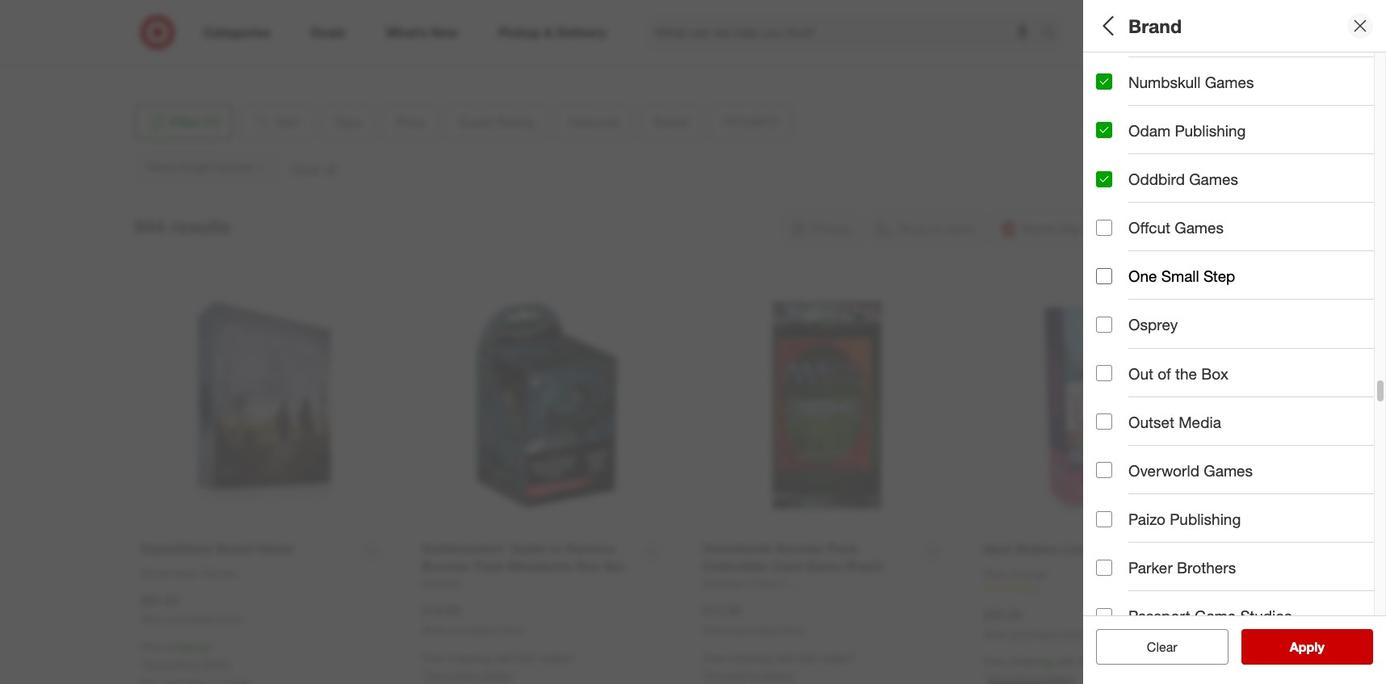 Task type: locate. For each thing, give the bounding box(es) containing it.
$20.99
[[984, 607, 1023, 623]]

with for $20.99
[[1056, 655, 1077, 669]]

commerce
[[176, 13, 232, 27]]

1 link
[[984, 582, 1234, 596]]

games; left 2f-
[[1284, 311, 1323, 324]]

see
[[1273, 639, 1297, 655]]

online for $84.95
[[217, 614, 243, 626]]

0 horizontal spatial with
[[494, 651, 515, 665]]

free down $84.95
[[141, 640, 163, 654]]

when inside $20.99 when purchased online
[[984, 628, 1009, 640]]

What can we help you find? suggestions appear below search field
[[646, 15, 1046, 50]]

apply.
[[202, 657, 232, 671], [483, 668, 513, 682], [764, 668, 795, 682]]

online for $18.99
[[498, 625, 524, 637]]

clear all button
[[1097, 629, 1229, 665]]

include
[[1129, 406, 1179, 425]]

online
[[217, 614, 243, 626], [498, 625, 524, 637], [780, 625, 806, 637], [1061, 628, 1087, 640]]

exclusions apply. button for $18.99
[[426, 667, 513, 683]]

brand for brand 0-hr art & technology; 25th century games; 2f-spiele; 2
[[1097, 290, 1141, 308]]

brand inside brand 0-hr art & technology; 25th century games; 2f-spiele; 2
[[1097, 290, 1141, 308]]

of
[[1158, 364, 1171, 383], [1210, 406, 1223, 425]]

* down the $18.99
[[422, 668, 426, 682]]

overworld games
[[1129, 461, 1253, 480]]

shipping down $20.99 when purchased online
[[1010, 655, 1053, 669]]

purchased down the $18.99
[[450, 625, 496, 637]]

guest rating
[[1097, 182, 1192, 201]]

$35 down $18.99 when purchased online
[[518, 651, 536, 665]]

results right see
[[1300, 639, 1342, 655]]

$15;
[[1128, 141, 1149, 155]]

$84.95
[[141, 592, 179, 608]]

art
[[1122, 311, 1138, 324]]

0 horizontal spatial exclusions
[[145, 657, 199, 671]]

purchased down $20.99
[[1012, 628, 1058, 640]]

online inside $15.95 when purchased online
[[780, 625, 806, 637]]

purchased for $20.99
[[1012, 628, 1058, 640]]

wi
[[201, 30, 214, 43]]

cards;
[[1339, 84, 1373, 98]]

brand inside brand dialog
[[1129, 14, 1182, 37]]

$15.95 when purchased online
[[703, 603, 806, 637]]

paizo publishing
[[1129, 510, 1241, 528]]

clear left all
[[1139, 639, 1170, 655]]

shipping down $15.95 when purchased online
[[729, 651, 772, 665]]

shipping
[[166, 640, 209, 654], [447, 651, 491, 665], [729, 651, 772, 665], [1010, 655, 1053, 669]]

0 horizontal spatial $35
[[518, 651, 536, 665]]

exclusions for $15.95
[[707, 668, 761, 682]]

clear inside all filters dialog
[[1139, 639, 1170, 655]]

exclusions
[[145, 657, 199, 671], [426, 668, 480, 682], [707, 668, 761, 682]]

free for $15.95
[[703, 651, 725, 665]]

1 horizontal spatial results
[[1300, 639, 1342, 655]]

shipping down $18.99 when purchased online
[[447, 651, 491, 665]]

out of the box
[[1129, 364, 1229, 383]]

2 horizontal spatial $35
[[1080, 655, 1098, 669]]

$35
[[518, 651, 536, 665], [799, 651, 817, 665], [1080, 655, 1098, 669]]

$50;
[[1252, 141, 1273, 155]]

games
[[1205, 72, 1254, 91], [1190, 170, 1239, 188], [1175, 218, 1224, 237], [1204, 461, 1253, 480]]

outset
[[1129, 413, 1175, 431]]

results inside button
[[1300, 639, 1342, 655]]

guest
[[1097, 182, 1140, 201]]

results for see results
[[1300, 639, 1342, 655]]

$50
[[1276, 141, 1294, 155]]

publishing up $25;
[[1175, 121, 1246, 140]]

Paizo Publishing checkbox
[[1097, 511, 1113, 527]]

0 vertical spatial publishing
[[1175, 121, 1246, 140]]

orders* for $15.95
[[820, 651, 857, 665]]

free down $20.99
[[984, 655, 1007, 669]]

1 free shipping with $35 orders* * exclusions apply. from the left
[[422, 651, 576, 682]]

0 horizontal spatial free shipping with $35 orders* * exclusions apply.
[[422, 651, 576, 682]]

Outset Media checkbox
[[1097, 414, 1113, 430]]

clear inside brand dialog
[[1147, 639, 1178, 655]]

with for $15.95
[[775, 651, 796, 665]]

of inside all filters dialog
[[1210, 406, 1223, 425]]

oddbird games
[[1129, 170, 1239, 188]]

when inside $18.99 when purchased online
[[422, 625, 447, 637]]

clear down passport
[[1147, 639, 1178, 655]]

include out of stock
[[1129, 406, 1265, 425]]

free shipping with $35 orders* * exclusions apply. down $15.95 when purchased online
[[703, 651, 857, 682]]

the
[[1176, 364, 1198, 383]]

brand
[[1129, 14, 1182, 37], [1097, 290, 1141, 308]]

clear for clear all
[[1139, 639, 1170, 655]]

2 horizontal spatial exclusions
[[707, 668, 761, 682]]

shipping down the $84.95 when purchased online
[[166, 640, 209, 654]]

brand up hr at right top
[[1097, 290, 1141, 308]]

oddbird
[[1129, 170, 1185, 188]]

1 horizontal spatial games;
[[1200, 84, 1240, 98]]

2 free shipping with $35 orders* * exclusions apply. from the left
[[703, 651, 857, 682]]

2 horizontal spatial with
[[1056, 655, 1077, 669]]

1 vertical spatial results
[[1300, 639, 1342, 655]]

exclusions for $18.99
[[426, 668, 480, 682]]

when inside $15.95 when purchased online
[[703, 625, 728, 637]]

free down $15.95
[[703, 651, 725, 665]]

2 horizontal spatial orders*
[[1101, 655, 1138, 669]]

1 horizontal spatial free shipping with $35 orders* * exclusions apply.
[[703, 651, 857, 682]]

$35 down "passport game studios" option
[[1080, 655, 1098, 669]]

0 horizontal spatial results
[[171, 215, 231, 238]]

1 horizontal spatial $35
[[799, 651, 817, 665]]

Oddbird Games checkbox
[[1097, 171, 1113, 187]]

purchased down $15.95
[[731, 625, 777, 637]]

online inside $20.99 when purchased online
[[1061, 628, 1087, 640]]

when down the $18.99
[[422, 625, 447, 637]]

apply. down $18.99 when purchased online
[[483, 668, 513, 682]]

exclusions apply. button
[[145, 656, 232, 672], [426, 667, 513, 683], [707, 667, 795, 683]]

1 horizontal spatial of
[[1210, 406, 1223, 425]]

exclusions apply. button down $18.99 when purchased online
[[426, 667, 513, 683]]

games down rating
[[1175, 218, 1224, 237]]

exclusions apply. button for $15.95
[[707, 667, 795, 683]]

exclusions down the $84.95 when purchased online
[[145, 657, 199, 671]]

with down $18.99 when purchased online
[[494, 651, 515, 665]]

games right card
[[1205, 72, 1254, 91]]

2 horizontal spatial apply.
[[764, 668, 795, 682]]

when down $20.99
[[984, 628, 1009, 640]]

free for $20.99
[[984, 655, 1007, 669]]

orders*
[[539, 651, 576, 665], [820, 651, 857, 665], [1101, 655, 1138, 669]]

online inside $18.99 when purchased online
[[498, 625, 524, 637]]

brand right all on the right top
[[1129, 14, 1182, 37]]

brothers
[[1177, 558, 1237, 577]]

brand dialog
[[1084, 0, 1387, 684]]

25th
[[1215, 311, 1237, 324]]

exclusions down $18.99 when purchased online
[[426, 668, 480, 682]]

guest rating button
[[1097, 166, 1387, 222]]

2 horizontal spatial exclusions apply. button
[[707, 667, 795, 683]]

drive
[[261, 13, 287, 27]]

exclusions apply. button down $15.95 when purchased online
[[707, 667, 795, 683]]

exclusions apply. button down the $84.95 when purchased online
[[145, 656, 232, 672]]

offcut games
[[1129, 218, 1224, 237]]

stock
[[1227, 406, 1265, 425]]

apply button
[[1242, 629, 1374, 665]]

out
[[1183, 406, 1206, 425]]

purchased
[[168, 614, 215, 626], [450, 625, 496, 637], [731, 625, 777, 637], [1012, 628, 1058, 640]]

free shipping with $35 orders* * exclusions apply. down $18.99 when purchased online
[[422, 651, 576, 682]]

when inside the $84.95 when purchased online
[[141, 614, 166, 626]]

$35 for $20.99
[[1080, 655, 1098, 669]]

purchased inside $15.95 when purchased online
[[731, 625, 777, 637]]

exclusions down $15.95 when purchased online
[[707, 668, 761, 682]]

games down media
[[1204, 461, 1253, 480]]

games for oddbird games
[[1190, 170, 1239, 188]]

apply. down $15.95 when purchased online
[[764, 668, 795, 682]]

$100;
[[1314, 141, 1341, 155]]

purchased inside $20.99 when purchased online
[[1012, 628, 1058, 640]]

2 clear from the left
[[1147, 639, 1178, 655]]

one small step
[[1129, 267, 1236, 285]]

1 clear from the left
[[1139, 639, 1170, 655]]

games; left card
[[1130, 84, 1170, 98]]

free shipping with $35 orders* * exclusions apply.
[[422, 651, 576, 682], [703, 651, 857, 682]]

0 horizontal spatial games;
[[1130, 84, 1170, 98]]

0-
[[1097, 311, 1107, 324]]

all
[[1173, 639, 1186, 655]]

free down the $18.99
[[422, 651, 444, 665]]

1 horizontal spatial exclusions apply. button
[[426, 667, 513, 683]]

of right out on the bottom right of the page
[[1210, 406, 1223, 425]]

clear for clear
[[1147, 639, 1178, 655]]

when down $84.95
[[141, 614, 166, 626]]

1 horizontal spatial exclusions
[[426, 668, 480, 682]]

games;
[[1130, 84, 1170, 98], [1200, 84, 1240, 98], [1284, 311, 1323, 324]]

board
[[1097, 84, 1127, 98]]

1 vertical spatial of
[[1210, 406, 1223, 425]]

with
[[494, 651, 515, 665], [775, 651, 796, 665], [1056, 655, 1077, 669]]

with down $15.95 when purchased online
[[775, 651, 796, 665]]

games down $25 on the top right
[[1190, 170, 1239, 188]]

when for $15.95
[[703, 625, 728, 637]]

0 horizontal spatial orders*
[[539, 651, 576, 665]]

free shipping * * exclusions apply.
[[141, 640, 232, 671]]

games for overworld games
[[1204, 461, 1253, 480]]

publishing up 'brothers'
[[1170, 510, 1241, 528]]

purchased for $18.99
[[450, 625, 496, 637]]

when down $15.95
[[703, 625, 728, 637]]

with down $20.99 when purchased online
[[1056, 655, 1077, 669]]

filters
[[1124, 14, 1174, 37]]

free shipping with $35 orders*
[[984, 655, 1138, 669]]

0 horizontal spatial apply.
[[202, 657, 232, 671]]

1 horizontal spatial orders*
[[820, 651, 857, 665]]

Overworld Games checkbox
[[1097, 463, 1113, 479]]

park
[[235, 13, 258, 27]]

online for $20.99
[[1061, 628, 1087, 640]]

2 horizontal spatial games;
[[1284, 311, 1323, 324]]

1 vertical spatial publishing
[[1170, 510, 1241, 528]]

1 horizontal spatial apply.
[[483, 668, 513, 682]]

free shipping with $35 orders* * exclusions apply. for $18.99
[[422, 651, 576, 682]]

purchased up the free shipping * * exclusions apply.
[[168, 614, 215, 626]]

when
[[141, 614, 166, 626], [422, 625, 447, 637], [703, 625, 728, 637], [984, 628, 1009, 640]]

results right '944'
[[171, 215, 231, 238]]

purchased inside $18.99 when purchased online
[[450, 625, 496, 637]]

$35 down $15.95 when purchased online
[[799, 651, 817, 665]]

when for $18.99
[[422, 625, 447, 637]]

online inside the $84.95 when purchased online
[[217, 614, 243, 626]]

*
[[209, 640, 213, 654], [141, 657, 145, 671], [422, 668, 426, 682], [703, 668, 707, 682]]

0 vertical spatial of
[[1158, 364, 1171, 383]]

0 vertical spatial results
[[171, 215, 231, 238]]

apply. down the $84.95 when purchased online
[[202, 657, 232, 671]]

Include out of stock checkbox
[[1097, 408, 1113, 424]]

games; right card
[[1200, 84, 1240, 98]]

1 vertical spatial brand
[[1097, 290, 1141, 308]]

media
[[1179, 413, 1222, 431]]

1 horizontal spatial with
[[775, 651, 796, 665]]

purchased inside the $84.95 when purchased online
[[168, 614, 215, 626]]

Out of the Box checkbox
[[1097, 365, 1113, 381]]

of left the
[[1158, 364, 1171, 383]]

fpo/apo
[[1097, 352, 1166, 371]]

0 horizontal spatial of
[[1158, 364, 1171, 383]]

0 vertical spatial brand
[[1129, 14, 1182, 37]]



Task type: describe. For each thing, give the bounding box(es) containing it.
$20.99 when purchased online
[[984, 607, 1087, 640]]

2f-
[[1326, 311, 1344, 324]]

featured new
[[1097, 233, 1161, 268]]

type board games; card games; collectible trading cards; ga
[[1097, 64, 1387, 98]]

$15.95
[[703, 603, 742, 619]]

us
[[147, 46, 163, 60]]

search
[[1034, 26, 1073, 42]]

publishing for odam publishing
[[1175, 121, 1246, 140]]

box
[[1202, 364, 1229, 383]]

passport game studios
[[1129, 607, 1293, 626]]

brand for brand
[[1129, 14, 1182, 37]]

parker
[[1129, 558, 1173, 577]]

,
[[195, 30, 198, 43]]

collectible
[[1243, 84, 1297, 98]]

One Small Step checkbox
[[1097, 268, 1113, 284]]

game
[[1195, 607, 1237, 626]]

of inside brand dialog
[[1158, 364, 1171, 383]]

outset media
[[1129, 413, 1222, 431]]

exclusions inside the free shipping * * exclusions apply.
[[145, 657, 199, 671]]

see results
[[1273, 639, 1342, 655]]

* down $84.95
[[141, 657, 145, 671]]

2
[[1381, 311, 1387, 324]]

hr
[[1107, 311, 1119, 324]]

all
[[1097, 14, 1119, 37]]

shipping for $15.95
[[729, 651, 772, 665]]

$84.95 when purchased online
[[141, 592, 243, 626]]

brand 0-hr art & technology; 25th century games; 2f-spiele; 2
[[1097, 290, 1387, 324]]

spiele;
[[1344, 311, 1378, 324]]

&
[[1141, 311, 1148, 324]]

games for offcut games
[[1175, 218, 1224, 237]]

* down $15.95
[[703, 668, 707, 682]]

$18.99 when purchased online
[[422, 603, 524, 637]]

purchased for $15.95
[[731, 625, 777, 637]]

numbskull games
[[1129, 72, 1254, 91]]

944 results
[[135, 215, 231, 238]]

free inside the free shipping * * exclusions apply.
[[141, 640, 163, 654]]

53719
[[217, 30, 249, 43]]

$100
[[1344, 141, 1369, 155]]

when for $20.99
[[984, 628, 1009, 640]]

shipping for $20.99
[[1010, 655, 1053, 669]]

games; inside brand 0-hr art & technology; 25th century games; 2f-spiele; 2
[[1284, 311, 1323, 324]]

$35 for $18.99
[[518, 651, 536, 665]]

featured
[[1097, 233, 1161, 252]]

Numbskull Games checkbox
[[1097, 74, 1113, 90]]

odam
[[1129, 121, 1171, 140]]

trading
[[1300, 84, 1336, 98]]

1
[[1034, 583, 1040, 595]]

new
[[1097, 254, 1119, 268]]

$25
[[1214, 141, 1232, 155]]

ga
[[1376, 84, 1387, 98]]

century
[[1240, 311, 1281, 324]]

online for $15.95
[[780, 625, 806, 637]]

$0
[[1097, 141, 1108, 155]]

orders* for $20.99
[[1101, 655, 1138, 669]]

$25;
[[1190, 141, 1211, 155]]

when for $84.95
[[141, 614, 166, 626]]

$18.99
[[422, 603, 461, 619]]

apply. for $18.99
[[483, 668, 513, 682]]

one
[[1129, 267, 1158, 285]]

clear button
[[1097, 629, 1229, 665]]

publishing for paizo publishing
[[1170, 510, 1241, 528]]

0 horizontal spatial exclusions apply. button
[[145, 656, 232, 672]]

apply. inside the free shipping * * exclusions apply.
[[202, 657, 232, 671]]

step
[[1204, 267, 1236, 285]]

results for 944 results
[[171, 215, 231, 238]]

944
[[135, 215, 166, 238]]

small
[[1162, 267, 1200, 285]]

fpo/apo button
[[1097, 335, 1387, 392]]

Odam Publishing checkbox
[[1097, 122, 1113, 138]]

out
[[1129, 364, 1154, 383]]

see results button
[[1242, 629, 1374, 665]]

apply
[[1290, 639, 1325, 655]]

numbskull
[[1129, 72, 1201, 91]]

price
[[1097, 120, 1134, 139]]

offcut
[[1129, 218, 1171, 237]]

free for $18.99
[[422, 651, 444, 665]]

technology;
[[1151, 311, 1212, 324]]

fitchburg
[[147, 30, 195, 43]]

type
[[1097, 64, 1131, 82]]

Passport Game Studios checkbox
[[1097, 608, 1113, 624]]

all filters dialog
[[1084, 0, 1387, 684]]

apply. for $15.95
[[764, 668, 795, 682]]

Osprey checkbox
[[1097, 317, 1113, 333]]

rating
[[1144, 182, 1192, 201]]

card
[[1173, 84, 1197, 98]]

with for $18.99
[[494, 651, 515, 665]]

all filters
[[1097, 14, 1174, 37]]

2835 commerce park drive fitchburg , wi 53719 us
[[147, 13, 287, 60]]

Offcut Games checkbox
[[1097, 220, 1113, 236]]

games for numbskull games
[[1205, 72, 1254, 91]]

passport
[[1129, 607, 1191, 626]]

studios
[[1241, 607, 1293, 626]]

purchased for $84.95
[[168, 614, 215, 626]]

paizo
[[1129, 510, 1166, 528]]

shipping for $18.99
[[447, 651, 491, 665]]

clear all
[[1139, 639, 1186, 655]]

parker brothers
[[1129, 558, 1237, 577]]

osprey
[[1129, 315, 1178, 334]]

search button
[[1034, 15, 1073, 53]]

price $0  –  $15; $15  –  $25; $25  –  $50; $50  –  $100; $100  –  
[[1097, 120, 1387, 155]]

Parker Brothers checkbox
[[1097, 560, 1113, 576]]

* down the $84.95 when purchased online
[[209, 640, 213, 654]]

$15
[[1152, 141, 1170, 155]]

shipping inside the free shipping * * exclusions apply.
[[166, 640, 209, 654]]

free shipping with $35 orders* * exclusions apply. for $15.95
[[703, 651, 857, 682]]

odam publishing
[[1129, 121, 1246, 140]]

overworld
[[1129, 461, 1200, 480]]

$35 for $15.95
[[799, 651, 817, 665]]

orders* for $18.99
[[539, 651, 576, 665]]



Task type: vqa. For each thing, say whether or not it's contained in the screenshot.
"Apply." associated with $15.95
yes



